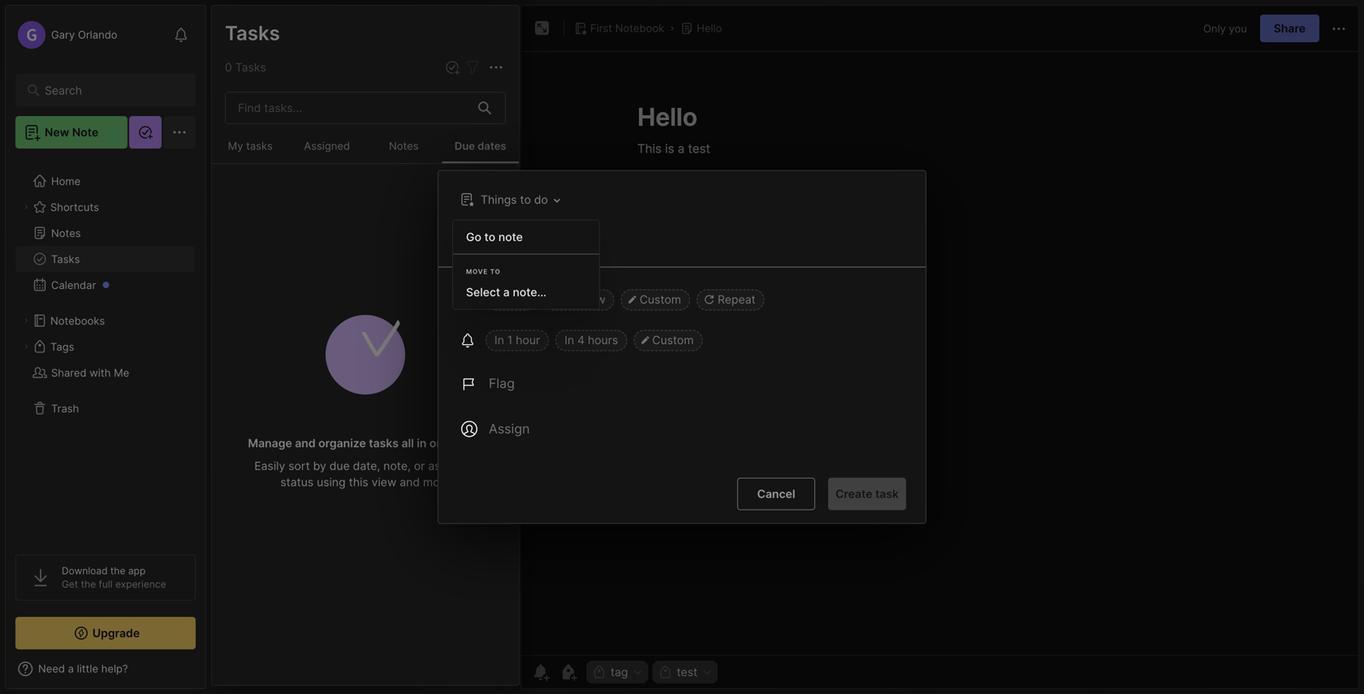 Task type: vqa. For each thing, say whether or not it's contained in the screenshot.
NEW popup button
no



Task type: describe. For each thing, give the bounding box(es) containing it.
you
[[1229, 22, 1248, 35]]

only you
[[1204, 22, 1248, 35]]

hello inside button
[[697, 22, 722, 35]]

flag
[[489, 376, 515, 392]]

and inside easily sort by due date, note, or assigned status using this view and more
[[400, 476, 420, 489]]

0 horizontal spatial hello
[[228, 113, 254, 126]]

first notebook
[[591, 22, 665, 35]]

task
[[876, 487, 899, 501]]

1 vertical spatial tasks
[[235, 61, 266, 74]]

in for in 4 hours
[[565, 333, 574, 347]]

add tag image
[[559, 663, 578, 682]]

create task
[[836, 487, 899, 501]]

hello button
[[678, 17, 726, 40]]

expand tags image
[[21, 342, 31, 352]]

2 notes
[[224, 60, 264, 74]]

in 4 hours
[[565, 333, 618, 347]]

Enter task text field
[[487, 228, 907, 255]]

easily sort by due date, note, or assigned status using this view and more
[[254, 459, 477, 489]]

repeat
[[718, 293, 756, 307]]

dates
[[478, 140, 507, 152]]

all
[[402, 437, 414, 450]]

go
[[466, 230, 482, 244]]

assigned button
[[289, 131, 366, 163]]

first notebook button
[[571, 17, 668, 40]]

today
[[495, 293, 527, 307]]

in 1 hour button
[[486, 330, 549, 351]]

due
[[455, 140, 475, 152]]

Find tasks… text field
[[228, 95, 469, 121]]

tag button
[[587, 661, 649, 684]]

first
[[591, 22, 613, 35]]

more
[[423, 476, 451, 489]]

custom button for tomorrow
[[621, 290, 690, 311]]

manage and organize tasks all in one place
[[248, 437, 483, 450]]

full
[[99, 579, 113, 591]]

status
[[281, 476, 314, 489]]

cancel button
[[738, 478, 816, 511]]

home
[[51, 175, 81, 187]]

notebooks
[[50, 315, 105, 327]]

upgrade button
[[15, 617, 196, 650]]

1 vertical spatial the
[[81, 579, 96, 591]]

0 vertical spatial test
[[272, 130, 291, 143]]

home link
[[15, 168, 196, 194]]

upgrade
[[92, 627, 140, 641]]

select a note…
[[466, 286, 547, 299]]

move
[[466, 268, 488, 276]]

share
[[1274, 22, 1306, 35]]

get
[[62, 579, 78, 591]]

due dates
[[455, 140, 507, 152]]

this
[[228, 130, 249, 143]]

in
[[417, 437, 427, 450]]

nov
[[228, 154, 247, 166]]

things
[[481, 193, 517, 207]]

1
[[508, 333, 513, 347]]

in for in 1 hour
[[495, 333, 504, 347]]

tasks inside button
[[51, 253, 80, 265]]

tree inside main element
[[6, 158, 206, 540]]

do
[[534, 193, 548, 207]]

my
[[228, 140, 243, 152]]

0 horizontal spatial tag
[[304, 154, 319, 166]]

using
[[317, 476, 346, 489]]

Search text field
[[45, 83, 174, 98]]

go to note
[[466, 230, 523, 244]]

notes link
[[15, 220, 195, 246]]

shortcuts
[[50, 201, 99, 213]]

tags
[[50, 341, 74, 353]]

1 horizontal spatial notes
[[224, 20, 280, 44]]

cancel
[[757, 487, 796, 501]]

new note
[[45, 126, 99, 139]]

tasks inside row group
[[369, 437, 399, 450]]

notes inside main element
[[51, 227, 81, 239]]

trash link
[[15, 396, 195, 422]]

assigned
[[304, 140, 350, 152]]

28,
[[249, 154, 264, 166]]

my tasks button
[[212, 131, 289, 163]]

notebook
[[616, 22, 665, 35]]

place
[[453, 437, 483, 450]]

assigned
[[428, 459, 477, 473]]

flag button
[[452, 364, 525, 403]]

this
[[349, 476, 369, 489]]

assign
[[489, 421, 530, 437]]

one
[[430, 437, 450, 450]]

download
[[62, 565, 108, 577]]

0 tasks
[[225, 61, 266, 74]]

add a reminder image
[[531, 663, 551, 682]]

trash
[[51, 402, 79, 415]]

2
[[224, 60, 231, 74]]

0 vertical spatial the
[[110, 565, 126, 577]]

select a note… link
[[453, 282, 599, 303]]



Task type: locate. For each thing, give the bounding box(es) containing it.
tasks
[[225, 21, 280, 45], [235, 61, 266, 74], [51, 253, 80, 265]]

0 vertical spatial tag
[[304, 154, 319, 166]]

create task button
[[829, 478, 907, 511]]

custom
[[640, 293, 681, 307], [653, 333, 694, 347]]

none search field inside main element
[[45, 80, 174, 100]]

a inside dropdown list menu
[[503, 286, 510, 299]]

to for do
[[520, 193, 531, 207]]

manage
[[248, 437, 292, 450]]

1 things to do button from the left
[[452, 188, 566, 212]]

0 vertical spatial custom button
[[621, 290, 690, 311]]

tasks up notes
[[225, 21, 280, 45]]

2 vertical spatial tasks
[[51, 253, 80, 265]]

to left do
[[520, 193, 531, 207]]

select
[[466, 286, 500, 299]]

notes inside button
[[389, 140, 419, 152]]

0 vertical spatial tasks
[[246, 140, 273, 152]]

custom for tomorrow
[[640, 293, 681, 307]]

go to note link
[[453, 227, 599, 247]]

a
[[263, 130, 269, 143], [503, 286, 510, 299]]

tags button
[[15, 334, 195, 360]]

new task image
[[444, 59, 461, 76]]

and up sort
[[295, 437, 316, 450]]

the up full on the left of page
[[110, 565, 126, 577]]

None search field
[[45, 80, 174, 100]]

my tasks
[[228, 140, 273, 152]]

0 vertical spatial hello
[[697, 22, 722, 35]]

0 vertical spatial notes
[[224, 20, 280, 44]]

tomorrow
[[552, 293, 606, 307]]

repeat button
[[697, 290, 765, 311]]

2 horizontal spatial notes
[[389, 140, 419, 152]]

due
[[330, 459, 350, 473]]

1 horizontal spatial hello
[[697, 22, 722, 35]]

tasks up nov 28, 2023
[[246, 140, 273, 152]]

shared with me link
[[15, 360, 195, 386]]

in 4 hours button
[[556, 330, 627, 351]]

custom button right hours
[[634, 330, 703, 351]]

0
[[225, 61, 232, 74]]

shared with me
[[51, 367, 129, 379]]

2 horizontal spatial test
[[677, 666, 698, 680]]

1 vertical spatial custom button
[[634, 330, 703, 351]]

custom down enter task text field
[[640, 293, 681, 307]]

tasks up calendar
[[51, 253, 80, 265]]

notebooks link
[[15, 308, 195, 334]]

expand notebooks image
[[21, 316, 31, 326]]

test
[[272, 130, 291, 143], [335, 154, 353, 166], [677, 666, 698, 680]]

Note Editor text field
[[522, 51, 1359, 656]]

1 vertical spatial a
[[503, 286, 510, 299]]

easily
[[254, 459, 285, 473]]

to right move in the left of the page
[[490, 268, 501, 276]]

and down or
[[400, 476, 420, 489]]

tag
[[304, 154, 319, 166], [611, 666, 628, 680]]

experience
[[115, 579, 166, 591]]

2 in from the left
[[565, 333, 574, 347]]

in inside button
[[565, 333, 574, 347]]

test up "2023"
[[272, 130, 291, 143]]

row group containing manage and organize tasks all in one place
[[212, 164, 519, 503]]

with
[[90, 367, 111, 379]]

a left note…
[[503, 286, 510, 299]]

dropdown list menu
[[453, 227, 599, 303]]

in inside button
[[495, 333, 504, 347]]

row group
[[212, 164, 519, 503]]

0 horizontal spatial the
[[81, 579, 96, 591]]

1 horizontal spatial tag
[[611, 666, 628, 680]]

move to
[[466, 268, 501, 276]]

calendar
[[51, 279, 96, 291]]

1 horizontal spatial in
[[565, 333, 574, 347]]

0 horizontal spatial and
[[295, 437, 316, 450]]

shared
[[51, 367, 87, 379]]

in left 1
[[495, 333, 504, 347]]

tasks
[[246, 140, 273, 152], [369, 437, 399, 450]]

in 1 hour
[[495, 333, 540, 347]]

2 vertical spatial to
[[490, 268, 501, 276]]

test inside button
[[677, 666, 698, 680]]

note
[[72, 126, 99, 139]]

organize
[[319, 437, 366, 450]]

note window element
[[521, 5, 1360, 690]]

0 horizontal spatial tasks
[[246, 140, 273, 152]]

this is a test
[[228, 130, 291, 143]]

assign button
[[452, 410, 540, 449]]

1 vertical spatial to
[[485, 230, 496, 244]]

tomorrow button
[[543, 290, 615, 311]]

1 horizontal spatial a
[[503, 286, 510, 299]]

today button
[[486, 290, 536, 311]]

hello right notebook
[[697, 22, 722, 35]]

notes
[[234, 60, 264, 74]]

1 in from the left
[[495, 333, 504, 347]]

test right tag button
[[677, 666, 698, 680]]

test button
[[653, 661, 718, 684]]

due dates button
[[442, 131, 519, 163]]

1 vertical spatial custom
[[653, 333, 694, 347]]

create
[[836, 487, 873, 501]]

the down download
[[81, 579, 96, 591]]

tasks right 0
[[235, 61, 266, 74]]

0 vertical spatial a
[[263, 130, 269, 143]]

custom right hours
[[653, 333, 694, 347]]

2 things to do button from the left
[[457, 188, 566, 212]]

to inside button
[[520, 193, 531, 207]]

nov 28, 2023
[[228, 154, 291, 166]]

1 horizontal spatial the
[[110, 565, 126, 577]]

only
[[1204, 22, 1226, 35]]

4
[[578, 333, 585, 347]]

tree
[[6, 158, 206, 540]]

is
[[252, 130, 260, 143]]

sort
[[289, 459, 310, 473]]

notes
[[224, 20, 280, 44], [389, 140, 419, 152], [51, 227, 81, 239]]

a right is
[[263, 130, 269, 143]]

1 horizontal spatial and
[[400, 476, 420, 489]]

things to do
[[481, 193, 548, 207]]

calendar button
[[15, 272, 195, 298]]

1 horizontal spatial test
[[335, 154, 353, 166]]

app
[[128, 565, 146, 577]]

1 vertical spatial notes
[[389, 140, 419, 152]]

tag down "assigned"
[[304, 154, 319, 166]]

0 horizontal spatial a
[[263, 130, 269, 143]]

custom button for in 4 hours
[[634, 330, 703, 351]]

date,
[[353, 459, 380, 473]]

0 vertical spatial to
[[520, 193, 531, 207]]

note,
[[384, 459, 411, 473]]

and
[[295, 437, 316, 450], [400, 476, 420, 489]]

things to do button
[[452, 188, 566, 212], [457, 188, 566, 212]]

in left 4
[[565, 333, 574, 347]]

hello up this
[[228, 113, 254, 126]]

to for note
[[485, 230, 496, 244]]

tasks button
[[15, 246, 195, 272]]

shortcuts button
[[15, 194, 195, 220]]

1 horizontal spatial tasks
[[369, 437, 399, 450]]

Go to note or move task field
[[452, 188, 566, 212]]

new
[[45, 126, 69, 139]]

main element
[[0, 0, 211, 695]]

me
[[114, 367, 129, 379]]

tag right add tag icon
[[611, 666, 628, 680]]

test down "assigned"
[[335, 154, 353, 166]]

1 vertical spatial tasks
[[369, 437, 399, 450]]

notes button
[[366, 131, 442, 163]]

hello
[[697, 22, 722, 35], [228, 113, 254, 126]]

tasks left all
[[369, 437, 399, 450]]

tree containing home
[[6, 158, 206, 540]]

share button
[[1261, 15, 1320, 42]]

note
[[499, 230, 523, 244]]

to right go
[[485, 230, 496, 244]]

tag inside button
[[611, 666, 628, 680]]

notes up notes
[[224, 20, 280, 44]]

hour
[[516, 333, 540, 347]]

tasks inside 'button'
[[246, 140, 273, 152]]

2 vertical spatial test
[[677, 666, 698, 680]]

0 horizontal spatial in
[[495, 333, 504, 347]]

2 vertical spatial notes
[[51, 227, 81, 239]]

or
[[414, 459, 425, 473]]

0 vertical spatial and
[[295, 437, 316, 450]]

0 horizontal spatial test
[[272, 130, 291, 143]]

0 vertical spatial tasks
[[225, 21, 280, 45]]

notes left the due
[[389, 140, 419, 152]]

custom for in 4 hours
[[653, 333, 694, 347]]

0 horizontal spatial notes
[[51, 227, 81, 239]]

1 vertical spatial and
[[400, 476, 420, 489]]

1 vertical spatial test
[[335, 154, 353, 166]]

2023
[[267, 154, 291, 166]]

custom button down enter task text field
[[621, 290, 690, 311]]

in
[[495, 333, 504, 347], [565, 333, 574, 347]]

0 vertical spatial custom
[[640, 293, 681, 307]]

1 vertical spatial hello
[[228, 113, 254, 126]]

notes down shortcuts
[[51, 227, 81, 239]]

expand note image
[[533, 19, 552, 38]]

view
[[372, 476, 397, 489]]

to
[[520, 193, 531, 207], [485, 230, 496, 244], [490, 268, 501, 276]]

1 vertical spatial tag
[[611, 666, 628, 680]]



